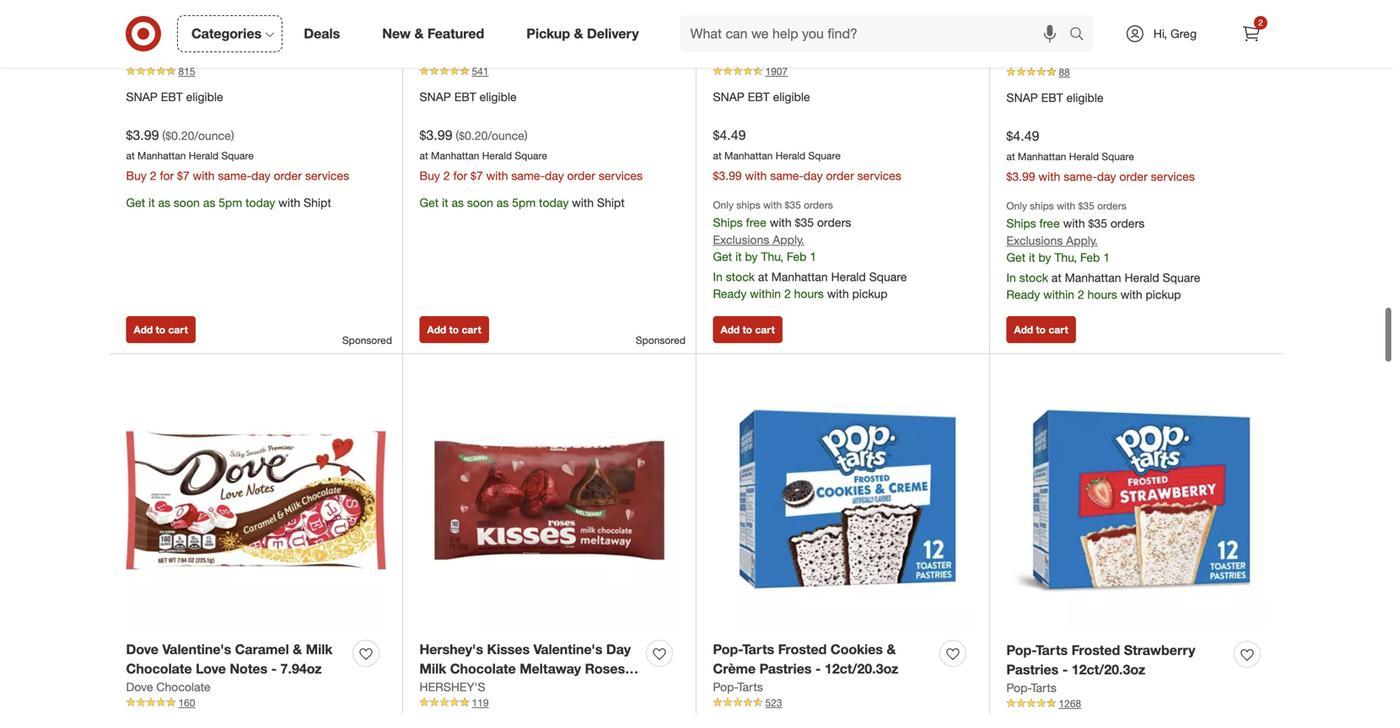 Task type: vqa. For each thing, say whether or not it's contained in the screenshot.


Task type: describe. For each thing, give the bounding box(es) containing it.
ships for reese's valentine's day peanut butter love cups candy snack size - 9.75oz
[[1030, 200, 1054, 212]]

5pm for cherry
[[512, 195, 536, 210]]

523 link
[[713, 696, 973, 711]]

mix
[[887, 10, 910, 26]]

categories link
[[177, 15, 283, 52]]

valentine's inside hershey's kisses valentine's day milk chocolate meltaway roses candy - 9oz
[[534, 642, 603, 658]]

160 link
[[126, 696, 386, 711]]

- inside pop-tarts frosted strawberry pastries - 12ct/20.3oz
[[1063, 662, 1068, 678]]

ebt down 541
[[454, 89, 476, 104]]

to for reese's valentine's day peanut butter love cups candy snack size - 9.75oz
[[1036, 324, 1046, 336]]

stock for m&m's valentine's cupid's mix milk chocolate candies - 10.0oz
[[726, 270, 755, 284]]

add to cart for m&m's valentine's cupid's mix milk chocolate candies - 10.0oz
[[721, 324, 775, 336]]

only ships with $35 orders ships free with $35 orders exclusions apply. get it by thu, feb 1 in stock at  manhattan herald square ready within 2 hours with pickup for candies
[[713, 199, 907, 301]]

tarts inside pop-tarts frosted strawberry pastries - 12ct/20.3oz
[[1036, 643, 1068, 659]]

hershey's
[[420, 642, 483, 658]]

add to cart for pop-tarts frosted s'mores pastries - 12ct/20.3oz
[[134, 324, 188, 336]]

1907 link
[[713, 64, 973, 79]]

pop-tarts frosted cookies & crème pastries - 12ct/20.3oz
[[713, 642, 899, 677]]

milk for dove valentine's caramel & milk chocolate love notes - 7.94oz
[[306, 642, 333, 658]]

cart for pop-tarts frosted s'mores pastries - 12ct/20.3oz
[[168, 324, 188, 336]]

pop-tarts link for pop-tarts frosted strawberry pastries - 12ct/20.3oz
[[1007, 680, 1057, 697]]

snap ebt eligible down 541
[[420, 89, 517, 104]]

( for pop-tarts frosted cherry pastries - 12ct/20.3oz
[[456, 128, 459, 143]]

milk for hershey's kisses valentine's day milk chocolate meltaway roses candy - 9oz
[[420, 661, 446, 677]]

cart for reese's valentine's day peanut butter love cups candy snack size - 9.75oz
[[1049, 324, 1069, 336]]

greg
[[1171, 26, 1197, 41]]

add for pop-tarts frosted s'mores pastries - 12ct/20.3oz
[[134, 324, 153, 336]]

snap ebt eligible for butter
[[1007, 90, 1104, 105]]

chocolate for hershey's
[[450, 661, 516, 677]]

- inside hershey's kisses valentine's day milk chocolate meltaway roses candy - 9oz
[[464, 680, 470, 697]]

119 link
[[420, 696, 680, 711]]

candy inside hershey's kisses valentine's day milk chocolate meltaway roses candy - 9oz
[[420, 680, 461, 697]]

ready for m&m's valentine's cupid's mix milk chocolate candies - 10.0oz
[[713, 287, 747, 301]]

reese's for reese's valentine's day peanut butter love cups candy snack size - 9.75oz
[[1007, 11, 1058, 27]]

shipt for pop-tarts frosted s'mores pastries - 12ct/20.3oz
[[304, 195, 331, 210]]

to for pop-tarts frosted cherry pastries - 12ct/20.3oz
[[449, 324, 459, 336]]

pickup & delivery link
[[512, 15, 660, 52]]

within for reese's valentine's day peanut butter love cups candy snack size - 9.75oz
[[1044, 287, 1075, 302]]

pop-tarts frosted cherry pastries - 12ct/20.3oz link
[[420, 9, 640, 47]]

deals link
[[290, 15, 361, 52]]

pastries for pop-tarts frosted s'mores pastries - 12ct/20.3oz
[[126, 29, 178, 46]]

$4.49 for m&m's valentine's cupid's mix milk chocolate candies - 10.0oz
[[713, 127, 746, 143]]

get it as soon as 5pm today with shipt for s'mores
[[126, 195, 331, 210]]

7.94oz
[[281, 661, 322, 677]]

10.0oz
[[879, 29, 920, 46]]

dove chocolate link
[[126, 679, 211, 696]]

pastries for pop-tarts frosted cherry pastries - 12ct/20.3oz
[[585, 10, 637, 26]]

12ct/20.3oz for pop-tarts frosted strawberry pastries - 12ct/20.3oz
[[1072, 662, 1146, 678]]

by for reese's valentine's day peanut butter love cups candy snack size - 9.75oz
[[1039, 250, 1052, 265]]

hershey's kisses valentine's day milk chocolate meltaway roses candy - 9oz
[[420, 642, 631, 697]]

hershey's
[[420, 680, 485, 695]]

sponsored for pop-tarts frosted s'mores pastries - 12ct/20.3oz
[[342, 334, 392, 347]]

exclusions for reese's valentine's day peanut butter love cups candy snack size - 9.75oz
[[1007, 233, 1063, 248]]

pastries inside pop-tarts frosted cookies & crème pastries - 12ct/20.3oz
[[760, 661, 812, 677]]

dove chocolate
[[126, 680, 211, 695]]

9.75oz
[[1047, 49, 1088, 66]]

soon for pop-tarts frosted cherry pastries - 12ct/20.3oz
[[467, 195, 493, 210]]

love inside reese's valentine's day peanut butter love cups candy snack size - 9.75oz
[[1051, 30, 1081, 46]]

peanut
[[1163, 11, 1208, 27]]

dove for dove valentine's caramel & milk chocolate love notes - 7.94oz
[[126, 642, 159, 658]]

chocolate for dove
[[126, 661, 192, 677]]

hershey's kisses valentine's day milk chocolate meltaway roses candy - 9oz link
[[420, 640, 640, 697]]

cookies
[[831, 642, 883, 658]]

- inside m&m's valentine's cupid's mix milk chocolate candies - 10.0oz
[[870, 29, 875, 46]]

candies
[[813, 29, 866, 46]]

today for pop-tarts frosted cherry pastries - 12ct/20.3oz
[[539, 195, 569, 210]]

pastries for pop-tarts frosted strawberry pastries - 12ct/20.3oz
[[1007, 662, 1059, 678]]

88 link
[[1007, 65, 1267, 80]]

only for reese's valentine's day peanut butter love cups candy snack size - 9.75oz
[[1007, 200, 1027, 212]]

- inside pop-tarts frosted cookies & crème pastries - 12ct/20.3oz
[[816, 661, 821, 677]]

pop- for pop-tarts frosted s'mores pastries - 12ct/20.3oz's "pop-tarts" link
[[126, 48, 151, 63]]

tarts down crème
[[738, 680, 763, 695]]

pickup & delivery
[[527, 25, 639, 42]]

deals
[[304, 25, 340, 42]]

541
[[472, 65, 489, 77]]

kisses
[[487, 642, 530, 658]]

snap for pop-tarts frosted s'mores pastries - 12ct/20.3oz
[[126, 89, 158, 104]]

dove valentine's caramel & milk chocolate love notes - 7.94oz
[[126, 642, 333, 677]]

hi,
[[1154, 26, 1168, 41]]

- inside pop-tarts frosted cherry pastries - 12ct/20.3oz
[[420, 29, 425, 46]]

add to cart button for reese's valentine's day peanut butter love cups candy snack size - 9.75oz
[[1007, 316, 1076, 343]]

2 link
[[1233, 15, 1270, 52]]

m&m's link
[[713, 47, 750, 64]]

pop-tarts frosted s'mores pastries - 12ct/20.3oz link
[[126, 9, 346, 47]]

chocolate inside dove chocolate 'link'
[[156, 680, 211, 695]]

ebt for butter
[[1042, 90, 1064, 105]]

& right pickup at the top of page
[[574, 25, 583, 42]]

categories
[[191, 25, 262, 42]]

hi, greg
[[1154, 26, 1197, 41]]

candy inside reese's valentine's day peanut butter love cups candy snack size - 9.75oz
[[1122, 30, 1163, 46]]

eligible for pastries
[[186, 89, 223, 104]]

meltaway
[[520, 661, 581, 677]]

& inside pop-tarts frosted cookies & crème pastries - 12ct/20.3oz
[[887, 642, 896, 658]]

pop-tarts frosted strawberry pastries - 12ct/20.3oz
[[1007, 643, 1196, 678]]

$4.49 at manhattan herald square $3.99 with same-day order services for candies
[[713, 127, 902, 183]]

add for reese's valentine's day peanut butter love cups candy snack size - 9.75oz
[[1014, 324, 1034, 336]]

119
[[472, 697, 489, 709]]

tarts down pop-tarts frosted strawberry pastries - 12ct/20.3oz
[[1031, 681, 1057, 695]]

buy for pop-tarts frosted cherry pastries - 12ct/20.3oz
[[420, 168, 440, 183]]

pop- for "pop-tarts" link corresponding to pop-tarts frosted strawberry pastries - 12ct/20.3oz
[[1007, 681, 1031, 695]]

1268 link
[[1007, 697, 1267, 711]]

exclusions apply. button for m&m's valentine's cupid's mix milk chocolate candies - 10.0oz
[[713, 232, 805, 249]]

160
[[178, 697, 195, 709]]

notes
[[230, 661, 268, 677]]

9oz
[[474, 680, 496, 697]]

ready for reese's valentine's day peanut butter love cups candy snack size - 9.75oz
[[1007, 287, 1040, 302]]

by for m&m's valentine's cupid's mix milk chocolate candies - 10.0oz
[[745, 249, 758, 264]]

) for s'mores
[[231, 128, 234, 143]]

snack
[[1167, 30, 1206, 46]]

roses
[[585, 661, 625, 677]]

strawberry
[[1124, 643, 1196, 659]]

size
[[1007, 49, 1034, 66]]

815
[[178, 65, 195, 77]]

frosted for cherry
[[485, 10, 534, 26]]

pop-tarts frosted cookies & crème pastries - 12ct/20.3oz link
[[713, 640, 933, 679]]

milk for m&m's valentine's cupid's mix milk chocolate candies - 10.0oz
[[713, 29, 740, 46]]

apply. for love
[[1067, 233, 1098, 248]]

add to cart for pop-tarts frosted cherry pastries - 12ct/20.3oz
[[427, 324, 482, 336]]

523
[[766, 697, 782, 709]]

day inside reese's valentine's day peanut butter love cups candy snack size - 9.75oz
[[1134, 11, 1159, 27]]

$4.49 for reese's valentine's day peanut butter love cups candy snack size - 9.75oz
[[1007, 128, 1040, 144]]

buy for pop-tarts frosted s'mores pastries - 12ct/20.3oz
[[126, 168, 147, 183]]

1 for candies
[[810, 249, 817, 264]]

hours for cups
[[1088, 287, 1118, 302]]

pop-tarts frosted strawberry pastries - 12ct/20.3oz link
[[1007, 641, 1228, 680]]

cherry
[[537, 10, 581, 26]]

dove valentine's caramel & milk chocolate love notes - 7.94oz link
[[126, 640, 346, 679]]

ships for reese's valentine's day peanut butter love cups candy snack size - 9.75oz
[[1007, 216, 1037, 231]]

love inside dove valentine's caramel & milk chocolate love notes - 7.94oz
[[196, 661, 226, 677]]

12ct/20.3oz inside pop-tarts frosted cookies & crème pastries - 12ct/20.3oz
[[825, 661, 899, 677]]

get it as soon as 5pm today with shipt for cherry
[[420, 195, 625, 210]]

stock for reese's valentine's day peanut butter love cups candy snack size - 9.75oz
[[1020, 270, 1049, 285]]

valentine's for candies
[[762, 10, 831, 26]]

free for reese's valentine's day peanut butter love cups candy snack size - 9.75oz
[[1040, 216, 1060, 231]]

frosted for s'mores
[[191, 10, 240, 26]]

pop-tarts frosted s'mores pastries - 12ct/20.3oz
[[126, 10, 297, 46]]

reese's link
[[1007, 48, 1049, 65]]

pop-tarts frosted cherry pastries - 12ct/20.3oz
[[420, 10, 637, 46]]

$3.99 ( $0.20 /ounce ) at manhattan herald square buy 2 for $7 with same-day order services for cherry
[[420, 127, 643, 183]]



Task type: locate. For each thing, give the bounding box(es) containing it.
1 /ounce from the left
[[194, 128, 231, 143]]

/ounce down 815
[[194, 128, 231, 143]]

exclusions
[[713, 233, 770, 247], [1007, 233, 1063, 248]]

0 horizontal spatial today
[[246, 195, 275, 210]]

$0.20 down 815
[[166, 128, 194, 143]]

- down cupid's
[[870, 29, 875, 46]]

thu, for m&m's valentine's cupid's mix milk chocolate candies - 10.0oz
[[761, 249, 784, 264]]

0 horizontal spatial (
[[162, 128, 166, 143]]

0 vertical spatial reese's
[[1007, 11, 1058, 27]]

feb for chocolate
[[787, 249, 807, 264]]

3 to from the left
[[743, 324, 753, 336]]

1 horizontal spatial only ships with $35 orders ships free with $35 orders exclusions apply. get it by thu, feb 1 in stock at  manhattan herald square ready within 2 hours with pickup
[[1007, 200, 1201, 302]]

chocolate up the dove chocolate
[[126, 661, 192, 677]]

1 horizontal spatial exclusions apply. button
[[1007, 233, 1098, 249]]

frosted inside pop-tarts frosted cookies & crème pastries - 12ct/20.3oz
[[778, 642, 827, 658]]

candy
[[1122, 30, 1163, 46], [420, 680, 461, 697]]

pop-tarts frosted cookies & crème pastries - 12ct/20.3oz image
[[713, 371, 973, 631], [713, 371, 973, 631]]

2 to from the left
[[449, 324, 459, 336]]

12ct/20.3oz up 1268 link
[[1072, 662, 1146, 678]]

hours for candies
[[794, 287, 824, 301]]

0 horizontal spatial 1
[[810, 249, 817, 264]]

0 horizontal spatial sponsored
[[342, 334, 392, 347]]

cart for m&m's valentine's cupid's mix milk chocolate candies - 10.0oz
[[755, 324, 775, 336]]

caramel
[[235, 642, 289, 658]]

1 horizontal spatial $3.99 ( $0.20 /ounce ) at manhattan herald square buy 2 for $7 with same-day order services
[[420, 127, 643, 183]]

0 horizontal spatial shipt
[[304, 195, 331, 210]]

crème
[[713, 661, 756, 677]]

ebt down "88"
[[1042, 90, 1064, 105]]

1 horizontal spatial pop-tarts
[[713, 680, 763, 695]]

ships for m&m's valentine's cupid's mix milk chocolate candies - 10.0oz
[[737, 199, 761, 211]]

frosted for cookies
[[778, 642, 827, 658]]

free for m&m's valentine's cupid's mix milk chocolate candies - 10.0oz
[[746, 215, 767, 230]]

1 horizontal spatial today
[[539, 195, 569, 210]]

1 horizontal spatial $4.49 at manhattan herald square $3.99 with same-day order services
[[1007, 128, 1195, 184]]

eligible down 1907 in the right top of the page
[[773, 89, 810, 104]]

featured
[[428, 25, 484, 42]]

m&m's valentine's cupid's mix milk chocolate candies - 10.0oz
[[713, 10, 920, 46]]

- down caramel at left bottom
[[271, 661, 277, 677]]

thu, for reese's valentine's day peanut butter love cups candy snack size - 9.75oz
[[1055, 250, 1077, 265]]

1 horizontal spatial pop-tarts link
[[713, 679, 763, 696]]

milk inside m&m's valentine's cupid's mix milk chocolate candies - 10.0oz
[[713, 29, 740, 46]]

3 add to cart button from the left
[[713, 316, 783, 343]]

1 add to cart button from the left
[[126, 316, 196, 343]]

0 horizontal spatial $4.49
[[713, 127, 746, 143]]

& right cookies
[[887, 642, 896, 658]]

$7 for pop-tarts frosted s'mores pastries - 12ct/20.3oz
[[177, 168, 190, 183]]

0 horizontal spatial only
[[713, 199, 734, 211]]

milk inside hershey's kisses valentine's day milk chocolate meltaway roses candy - 9oz
[[420, 661, 446, 677]]

541 link
[[420, 64, 680, 79]]

1 dove from the top
[[126, 642, 159, 658]]

shipt
[[304, 195, 331, 210], [597, 195, 625, 210]]

pickup
[[853, 287, 888, 301], [1146, 287, 1181, 302]]

1 get it as soon as 5pm today with shipt from the left
[[126, 195, 331, 210]]

0 horizontal spatial $3.99 ( $0.20 /ounce ) at manhattan herald square buy 2 for $7 with same-day order services
[[126, 127, 349, 183]]

0 horizontal spatial thu,
[[761, 249, 784, 264]]

0 vertical spatial milk
[[713, 29, 740, 46]]

1 soon from the left
[[174, 195, 200, 210]]

- right new
[[420, 29, 425, 46]]

valentine's inside m&m's valentine's cupid's mix milk chocolate candies - 10.0oz
[[762, 10, 831, 26]]

1 buy from the left
[[126, 168, 147, 183]]

get
[[126, 195, 145, 210], [420, 195, 439, 210], [713, 249, 732, 264], [1007, 250, 1026, 265]]

dove inside 'link'
[[126, 680, 153, 695]]

1 horizontal spatial 1
[[1104, 250, 1110, 265]]

1 horizontal spatial $4.49
[[1007, 128, 1040, 144]]

tarts up crème
[[743, 642, 775, 658]]

ebt
[[161, 89, 183, 104], [454, 89, 476, 104], [748, 89, 770, 104], [1042, 90, 1064, 105]]

& right new
[[415, 25, 424, 42]]

pop- for pop-tarts frosted strawberry pastries - 12ct/20.3oz link
[[1007, 643, 1036, 659]]

4 add to cart from the left
[[1014, 324, 1069, 336]]

2 get it as soon as 5pm today with shipt from the left
[[420, 195, 625, 210]]

$4.49 down size
[[1007, 128, 1040, 144]]

pop-tarts link
[[126, 47, 176, 64], [713, 679, 763, 696], [1007, 680, 1057, 697]]

3 as from the left
[[452, 195, 464, 210]]

1 horizontal spatial shipt
[[597, 195, 625, 210]]

herald
[[189, 149, 219, 162], [482, 149, 512, 162], [776, 149, 806, 162], [1069, 150, 1099, 163], [831, 270, 866, 284], [1125, 270, 1160, 285]]

What can we help you find? suggestions appear below search field
[[680, 15, 1074, 52]]

2 as from the left
[[203, 195, 215, 210]]

$0.20 down 541
[[459, 128, 488, 143]]

0 horizontal spatial $7
[[177, 168, 190, 183]]

1 for cups
[[1104, 250, 1110, 265]]

pop- inside pop-tarts frosted strawberry pastries - 12ct/20.3oz
[[1007, 643, 1036, 659]]

1 horizontal spatial stock
[[1020, 270, 1049, 285]]

pop- inside pop-tarts frosted s'mores pastries - 12ct/20.3oz
[[126, 10, 155, 26]]

4 as from the left
[[497, 195, 509, 210]]

reese's up the butter
[[1007, 11, 1058, 27]]

pop- for pop-tarts frosted cookies & crème pastries - 12ct/20.3oz "pop-tarts" link
[[713, 680, 738, 695]]

0 horizontal spatial buy
[[126, 168, 147, 183]]

2 ) from the left
[[525, 128, 528, 143]]

eligible for milk
[[773, 89, 810, 104]]

m&m's inside m&m's valentine's cupid's mix milk chocolate candies - 10.0oz
[[713, 10, 758, 26]]

reese's down the butter
[[1007, 49, 1049, 64]]

tarts inside pop-tarts frosted cherry pastries - 12ct/20.3oz
[[449, 10, 481, 26]]

0 vertical spatial dove
[[126, 642, 159, 658]]

1907
[[766, 65, 788, 77]]

)
[[231, 128, 234, 143], [525, 128, 528, 143]]

chocolate inside dove valentine's caramel & milk chocolate love notes - 7.94oz
[[126, 661, 192, 677]]

0 horizontal spatial /ounce
[[194, 128, 231, 143]]

2 /ounce from the left
[[488, 128, 525, 143]]

frosted left cherry
[[485, 10, 534, 26]]

pop- inside pop-tarts frosted cookies & crème pastries - 12ct/20.3oz
[[713, 642, 743, 658]]

1 horizontal spatial exclusions
[[1007, 233, 1063, 248]]

2 $3.99 ( $0.20 /ounce ) at manhattan herald square buy 2 for $7 with same-day order services from the left
[[420, 127, 643, 183]]

2 shipt from the left
[[597, 195, 625, 210]]

2 cart from the left
[[462, 324, 482, 336]]

$4.49 at manhattan herald square $3.99 with same-day order services for cups
[[1007, 128, 1195, 184]]

1 horizontal spatial within
[[1044, 287, 1075, 302]]

m&m's for m&m's
[[713, 48, 750, 63]]

add for m&m's valentine's cupid's mix milk chocolate candies - 10.0oz
[[721, 324, 740, 336]]

only ships with $35 orders ships free with $35 orders exclusions apply. get it by thu, feb 1 in stock at  manhattan herald square ready within 2 hours with pickup for cups
[[1007, 200, 1201, 302]]

day up roses
[[606, 642, 631, 658]]

chocolate
[[744, 29, 810, 46], [126, 661, 192, 677], [450, 661, 516, 677], [156, 680, 211, 695]]

tarts up 815
[[155, 10, 188, 26]]

tarts inside pop-tarts frosted s'mores pastries - 12ct/20.3oz
[[155, 10, 188, 26]]

in
[[713, 270, 723, 284], [1007, 270, 1016, 285]]

815 link
[[126, 64, 386, 79]]

pop-tarts
[[126, 48, 176, 63], [713, 680, 763, 695], [1007, 681, 1057, 695]]

pop-tarts frosted strawberry pastries - 12ct/20.3oz image
[[1007, 371, 1267, 632], [1007, 371, 1267, 632]]

0 horizontal spatial )
[[231, 128, 234, 143]]

- up the 1268 on the bottom of page
[[1063, 662, 1068, 678]]

2 soon from the left
[[467, 195, 493, 210]]

- up 523 link
[[816, 661, 821, 677]]

0 horizontal spatial pop-tarts
[[126, 48, 176, 63]]

it
[[149, 195, 155, 210], [442, 195, 448, 210], [736, 249, 742, 264], [1029, 250, 1036, 265]]

- right size
[[1037, 49, 1043, 66]]

2 5pm from the left
[[512, 195, 536, 210]]

2 horizontal spatial pop-tarts link
[[1007, 680, 1057, 697]]

feb for love
[[1081, 250, 1100, 265]]

0 horizontal spatial get it as soon as 5pm today with shipt
[[126, 195, 331, 210]]

$3.99 ( $0.20 /ounce ) at manhattan herald square buy 2 for $7 with same-day order services for s'mores
[[126, 127, 349, 183]]

ebt down 815
[[161, 89, 183, 104]]

pickup for m&m's valentine's cupid's mix milk chocolate candies - 10.0oz
[[853, 287, 888, 301]]

2 for from the left
[[453, 168, 467, 183]]

exclusions for m&m's valentine's cupid's mix milk chocolate candies - 10.0oz
[[713, 233, 770, 247]]

pop-tarts link down crème
[[713, 679, 763, 696]]

frosted
[[191, 10, 240, 26], [485, 10, 534, 26], [778, 642, 827, 658], [1072, 643, 1121, 659]]

tarts up the 1268 on the bottom of page
[[1036, 643, 1068, 659]]

0 horizontal spatial apply.
[[773, 233, 805, 247]]

sponsored
[[342, 334, 392, 347], [636, 334, 686, 347]]

frosted up the 1268 on the bottom of page
[[1072, 643, 1121, 659]]

0 horizontal spatial $4.49 at manhattan herald square $3.99 with same-day order services
[[713, 127, 902, 183]]

- inside pop-tarts frosted s'mores pastries - 12ct/20.3oz
[[182, 29, 188, 46]]

12ct/20.3oz
[[191, 29, 265, 46], [429, 29, 503, 46], [825, 661, 899, 677], [1072, 662, 1146, 678]]

snap for reese's valentine's day peanut butter love cups candy snack size - 9.75oz
[[1007, 90, 1038, 105]]

2 dove from the top
[[126, 680, 153, 695]]

eligible down "88"
[[1067, 90, 1104, 105]]

frosted for strawberry
[[1072, 643, 1121, 659]]

1 for from the left
[[160, 168, 174, 183]]

1 horizontal spatial candy
[[1122, 30, 1163, 46]]

4 add from the left
[[1014, 324, 1034, 336]]

free
[[746, 215, 767, 230], [1040, 216, 1060, 231]]

5pm for s'mores
[[219, 195, 242, 210]]

0 horizontal spatial love
[[196, 661, 226, 677]]

pop- inside pop-tarts frosted cherry pastries - 12ct/20.3oz
[[420, 10, 449, 26]]

pastries inside pop-tarts frosted cherry pastries - 12ct/20.3oz
[[585, 10, 637, 26]]

0 vertical spatial day
[[1134, 11, 1159, 27]]

snap ebt eligible down "88"
[[1007, 90, 1104, 105]]

today
[[246, 195, 275, 210], [539, 195, 569, 210]]

eligible
[[186, 89, 223, 104], [480, 89, 517, 104], [773, 89, 810, 104], [1067, 90, 1104, 105]]

to
[[156, 324, 165, 336], [449, 324, 459, 336], [743, 324, 753, 336], [1036, 324, 1046, 336]]

snap ebt eligible
[[126, 89, 223, 104], [420, 89, 517, 104], [713, 89, 810, 104], [1007, 90, 1104, 105]]

1268
[[1059, 698, 1082, 710]]

frosted inside pop-tarts frosted s'mores pastries - 12ct/20.3oz
[[191, 10, 240, 26]]

pop-tarts link down pop-tarts frosted strawberry pastries - 12ct/20.3oz
[[1007, 680, 1057, 697]]

12ct/20.3oz inside pop-tarts frosted s'mores pastries - 12ct/20.3oz
[[191, 29, 265, 46]]

0 horizontal spatial day
[[606, 642, 631, 658]]

1 horizontal spatial $7
[[471, 168, 483, 183]]

butter
[[1007, 30, 1047, 46]]

$7 for pop-tarts frosted cherry pastries - 12ct/20.3oz
[[471, 168, 483, 183]]

search
[[1062, 27, 1103, 44]]

1 reese's from the top
[[1007, 11, 1058, 27]]

today for pop-tarts frosted s'mores pastries - 12ct/20.3oz
[[246, 195, 275, 210]]

1 horizontal spatial (
[[456, 128, 459, 143]]

apply.
[[773, 233, 805, 247], [1067, 233, 1098, 248]]

reese's inside reese's valentine's day peanut butter love cups candy snack size - 9.75oz
[[1007, 11, 1058, 27]]

delivery
[[587, 25, 639, 42]]

day left the peanut
[[1134, 11, 1159, 27]]

tarts
[[155, 10, 188, 26], [449, 10, 481, 26], [151, 48, 176, 63], [743, 642, 775, 658], [1036, 643, 1068, 659], [738, 680, 763, 695], [1031, 681, 1057, 695]]

dove valentine's caramel & milk chocolate love notes - 7.94oz image
[[126, 371, 386, 631], [126, 371, 386, 631]]

love up 9.75oz
[[1051, 30, 1081, 46]]

ships
[[713, 215, 743, 230], [1007, 216, 1037, 231]]

2 ( from the left
[[456, 128, 459, 143]]

cupid's
[[834, 10, 883, 26]]

0 horizontal spatial exclusions apply. button
[[713, 232, 805, 249]]

m&m's for m&m's valentine's cupid's mix milk chocolate candies - 10.0oz
[[713, 10, 758, 26]]

12ct/20.3oz up 541
[[429, 29, 503, 46]]

shipt for pop-tarts frosted cherry pastries - 12ct/20.3oz
[[597, 195, 625, 210]]

- inside dove valentine's caramel & milk chocolate love notes - 7.94oz
[[271, 661, 277, 677]]

2 add to cart from the left
[[427, 324, 482, 336]]

0 horizontal spatial exclusions
[[713, 233, 770, 247]]

&
[[415, 25, 424, 42], [574, 25, 583, 42], [293, 642, 302, 658], [887, 642, 896, 658]]

2 add from the left
[[427, 324, 446, 336]]

/ounce
[[194, 128, 231, 143], [488, 128, 525, 143]]

add for pop-tarts frosted cherry pastries - 12ct/20.3oz
[[427, 324, 446, 336]]

1 sponsored from the left
[[342, 334, 392, 347]]

hershey's kisses valentine's day milk chocolate meltaway roses candy - 9oz image
[[420, 371, 680, 631], [420, 371, 680, 631]]

88
[[1059, 66, 1070, 78]]

1 vertical spatial day
[[606, 642, 631, 658]]

only
[[713, 199, 734, 211], [1007, 200, 1027, 212]]

pop-tarts link down pop-tarts frosted s'mores pastries - 12ct/20.3oz
[[126, 47, 176, 64]]

reese's for reese's
[[1007, 49, 1049, 64]]

$0.20 for pop-tarts frosted s'mores pastries - 12ct/20.3oz
[[166, 128, 194, 143]]

search button
[[1062, 15, 1103, 56]]

1 horizontal spatial )
[[525, 128, 528, 143]]

1 ) from the left
[[231, 128, 234, 143]]

0 horizontal spatial $0.20
[[166, 128, 194, 143]]

candy up 88 link
[[1122, 30, 1163, 46]]

0 horizontal spatial ships
[[737, 199, 761, 211]]

milk up hershey's
[[420, 661, 446, 677]]

0 horizontal spatial ready
[[713, 287, 747, 301]]

snap for m&m's valentine's cupid's mix milk chocolate candies - 10.0oz
[[713, 89, 745, 104]]

0 horizontal spatial soon
[[174, 195, 200, 210]]

12ct/20.3oz up 815 link
[[191, 29, 265, 46]]

ready
[[713, 287, 747, 301], [1007, 287, 1040, 302]]

1 horizontal spatial ready
[[1007, 287, 1040, 302]]

3 add to cart from the left
[[721, 324, 775, 336]]

tarts inside pop-tarts frosted cookies & crème pastries - 12ct/20.3oz
[[743, 642, 775, 658]]

eligible down 815
[[186, 89, 223, 104]]

add to cart
[[134, 324, 188, 336], [427, 324, 482, 336], [721, 324, 775, 336], [1014, 324, 1069, 336]]

valentine's inside reese's valentine's day peanut butter love cups candy snack size - 9.75oz
[[1061, 11, 1130, 27]]

1 to from the left
[[156, 324, 165, 336]]

milk up m&m's link
[[713, 29, 740, 46]]

$4.49
[[713, 127, 746, 143], [1007, 128, 1040, 144]]

1 horizontal spatial /ounce
[[488, 128, 525, 143]]

chocolate up the 160
[[156, 680, 211, 695]]

0 horizontal spatial in
[[713, 270, 723, 284]]

1 vertical spatial candy
[[420, 680, 461, 697]]

tarts down pop-tarts frosted s'mores pastries - 12ct/20.3oz
[[151, 48, 176, 63]]

milk
[[713, 29, 740, 46], [306, 642, 333, 658], [420, 661, 446, 677]]

- left 9oz
[[464, 680, 470, 697]]

to for m&m's valentine's cupid's mix milk chocolate candies - 10.0oz
[[743, 324, 753, 336]]

for
[[160, 168, 174, 183], [453, 168, 467, 183]]

1 horizontal spatial love
[[1051, 30, 1081, 46]]

new & featured
[[382, 25, 484, 42]]

pop-tarts down crème
[[713, 680, 763, 695]]

valentine's up candies
[[762, 10, 831, 26]]

0 horizontal spatial pickup
[[853, 287, 888, 301]]

love left notes
[[196, 661, 226, 677]]

in for m&m's valentine's cupid's mix milk chocolate candies - 10.0oz
[[713, 270, 723, 284]]

pop-tarts link for pop-tarts frosted s'mores pastries - 12ct/20.3oz
[[126, 47, 176, 64]]

1 horizontal spatial sponsored
[[636, 334, 686, 347]]

/ounce down 541
[[488, 128, 525, 143]]

milk inside dove valentine's caramel & milk chocolate love notes - 7.94oz
[[306, 642, 333, 658]]

1 horizontal spatial feb
[[1081, 250, 1100, 265]]

1 horizontal spatial milk
[[420, 661, 446, 677]]

orders
[[804, 199, 833, 211], [1098, 200, 1127, 212], [817, 215, 851, 230], [1111, 216, 1145, 231]]

0 vertical spatial candy
[[1122, 30, 1163, 46]]

valentine's up the dove chocolate
[[162, 642, 231, 658]]

feb
[[787, 249, 807, 264], [1081, 250, 1100, 265]]

within for m&m's valentine's cupid's mix milk chocolate candies - 10.0oz
[[750, 287, 781, 301]]

dove
[[126, 642, 159, 658], [126, 680, 153, 695]]

cart for pop-tarts frosted cherry pastries - 12ct/20.3oz
[[462, 324, 482, 336]]

1 5pm from the left
[[219, 195, 242, 210]]

reese's valentine's day peanut butter love cups candy snack size - 9.75oz
[[1007, 11, 1208, 66]]

- inside reese's valentine's day peanut butter love cups candy snack size - 9.75oz
[[1037, 49, 1043, 66]]

frosted inside pop-tarts frosted strawberry pastries - 12ct/20.3oz
[[1072, 643, 1121, 659]]

s'mores
[[244, 10, 297, 26]]

0 horizontal spatial milk
[[306, 642, 333, 658]]

buy
[[126, 168, 147, 183], [420, 168, 440, 183]]

2 reese's from the top
[[1007, 49, 1049, 64]]

1 horizontal spatial free
[[1040, 216, 1060, 231]]

for for pop-tarts frosted s'mores pastries - 12ct/20.3oz
[[160, 168, 174, 183]]

12ct/20.3oz for pop-tarts frosted s'mores pastries - 12ct/20.3oz
[[191, 29, 265, 46]]

( for pop-tarts frosted s'mores pastries - 12ct/20.3oz
[[162, 128, 166, 143]]

hershey's link
[[420, 679, 485, 696]]

0 horizontal spatial stock
[[726, 270, 755, 284]]

$4.49 down m&m's link
[[713, 127, 746, 143]]

with
[[193, 168, 215, 183], [486, 168, 508, 183], [745, 168, 767, 183], [1039, 169, 1061, 184], [279, 195, 300, 210], [572, 195, 594, 210], [763, 199, 782, 211], [1057, 200, 1076, 212], [770, 215, 792, 230], [1064, 216, 1085, 231], [827, 287, 849, 301], [1121, 287, 1143, 302]]

1 horizontal spatial apply.
[[1067, 233, 1098, 248]]

chocolate inside hershey's kisses valentine's day milk chocolate meltaway roses candy - 9oz
[[450, 661, 516, 677]]

2 sponsored from the left
[[636, 334, 686, 347]]

1 as from the left
[[158, 195, 170, 210]]

pickup
[[527, 25, 570, 42]]

1 m&m's from the top
[[713, 10, 758, 26]]

frosted left cookies
[[778, 642, 827, 658]]

services
[[305, 168, 349, 183], [599, 168, 643, 183], [858, 168, 902, 183], [1151, 169, 1195, 184]]

1 horizontal spatial thu,
[[1055, 250, 1077, 265]]

milk up 7.94oz
[[306, 642, 333, 658]]

0 vertical spatial love
[[1051, 30, 1081, 46]]

1 cart from the left
[[168, 324, 188, 336]]

eligible down 541
[[480, 89, 517, 104]]

3 add from the left
[[721, 324, 740, 336]]

0 horizontal spatial for
[[160, 168, 174, 183]]

1 horizontal spatial by
[[1039, 250, 1052, 265]]

4 cart from the left
[[1049, 324, 1069, 336]]

candy down hershey's
[[420, 680, 461, 697]]

1 horizontal spatial only
[[1007, 200, 1027, 212]]

pop-tarts link for pop-tarts frosted cookies & crème pastries - 12ct/20.3oz
[[713, 679, 763, 696]]

0 horizontal spatial hours
[[794, 287, 824, 301]]

2 $0.20 from the left
[[459, 128, 488, 143]]

1 horizontal spatial in
[[1007, 270, 1016, 285]]

5pm
[[219, 195, 242, 210], [512, 195, 536, 210]]

0 horizontal spatial within
[[750, 287, 781, 301]]

1 horizontal spatial $0.20
[[459, 128, 488, 143]]

$0.20
[[166, 128, 194, 143], [459, 128, 488, 143]]

12ct/20.3oz down cookies
[[825, 661, 899, 677]]

12ct/20.3oz inside pop-tarts frosted cherry pastries - 12ct/20.3oz
[[429, 29, 503, 46]]

pop- for pop-tarts frosted cherry pastries - 12ct/20.3oz 'link'
[[420, 10, 449, 26]]

pop- for pop-tarts frosted cookies & crème pastries - 12ct/20.3oz link
[[713, 642, 743, 658]]

2 $7 from the left
[[471, 168, 483, 183]]

2 buy from the left
[[420, 168, 440, 183]]

1
[[810, 249, 817, 264], [1104, 250, 1110, 265]]

pop-tarts down pop-tarts frosted s'mores pastries - 12ct/20.3oz
[[126, 48, 176, 63]]

snap ebt eligible down 815
[[126, 89, 223, 104]]

) for cherry
[[525, 128, 528, 143]]

$0.20 for pop-tarts frosted cherry pastries - 12ct/20.3oz
[[459, 128, 488, 143]]

only ships with $35 orders ships free with $35 orders exclusions apply. get it by thu, feb 1 in stock at  manhattan herald square ready within 2 hours with pickup
[[713, 199, 907, 301], [1007, 200, 1201, 302]]

day inside hershey's kisses valentine's day milk chocolate meltaway roses candy - 9oz
[[606, 642, 631, 658]]

love
[[1051, 30, 1081, 46], [196, 661, 226, 677]]

ebt for pastries
[[161, 89, 183, 104]]

1 horizontal spatial pickup
[[1146, 287, 1181, 302]]

1 horizontal spatial day
[[1134, 11, 1159, 27]]

0 horizontal spatial only ships with $35 orders ships free with $35 orders exclusions apply. get it by thu, feb 1 in stock at  manhattan herald square ready within 2 hours with pickup
[[713, 199, 907, 301]]

0 horizontal spatial by
[[745, 249, 758, 264]]

frosted inside pop-tarts frosted cherry pastries - 12ct/20.3oz
[[485, 10, 534, 26]]

add to cart button for pop-tarts frosted cherry pastries - 12ct/20.3oz
[[420, 316, 489, 343]]

valentine's
[[762, 10, 831, 26], [1061, 11, 1130, 27], [162, 642, 231, 658], [534, 642, 603, 658]]

pop- for pop-tarts frosted s'mores pastries - 12ct/20.3oz link on the left top of page
[[126, 10, 155, 26]]

pop-tarts for pop-tarts frosted cookies & crème pastries - 12ct/20.3oz
[[713, 680, 763, 695]]

4 add to cart button from the left
[[1007, 316, 1076, 343]]

new
[[382, 25, 411, 42]]

0 horizontal spatial free
[[746, 215, 767, 230]]

2 horizontal spatial pop-tarts
[[1007, 681, 1057, 695]]

& inside dove valentine's caramel & milk chocolate love notes - 7.94oz
[[293, 642, 302, 658]]

& up 7.94oz
[[293, 642, 302, 658]]

reese's valentine's day peanut butter love cups candy snack size - 9.75oz link
[[1007, 9, 1228, 66]]

1 horizontal spatial ships
[[1030, 200, 1054, 212]]

frosted left s'mores
[[191, 10, 240, 26]]

) down the 541 link
[[525, 128, 528, 143]]

chocolate up 9oz
[[450, 661, 516, 677]]

1 horizontal spatial soon
[[467, 195, 493, 210]]

pop-tarts down pop-tarts frosted strawberry pastries - 12ct/20.3oz
[[1007, 681, 1057, 695]]

snap
[[126, 89, 158, 104], [420, 89, 451, 104], [713, 89, 745, 104], [1007, 90, 1038, 105]]

in for reese's valentine's day peanut butter love cups candy snack size - 9.75oz
[[1007, 270, 1016, 285]]

add to cart button for m&m's valentine's cupid's mix milk chocolate candies - 10.0oz
[[713, 316, 783, 343]]

ebt down 1907 in the right top of the page
[[748, 89, 770, 104]]

valentine's up "cups"
[[1061, 11, 1130, 27]]

1 vertical spatial m&m's
[[713, 48, 750, 63]]

0 horizontal spatial pop-tarts link
[[126, 47, 176, 64]]

snap ebt eligible down 1907 in the right top of the page
[[713, 89, 810, 104]]

2 m&m's from the top
[[713, 48, 750, 63]]

2 add to cart button from the left
[[420, 316, 489, 343]]

12ct/20.3oz inside pop-tarts frosted strawberry pastries - 12ct/20.3oz
[[1072, 662, 1146, 678]]

1 vertical spatial milk
[[306, 642, 333, 658]]

1 $7 from the left
[[177, 168, 190, 183]]

ships for m&m's valentine's cupid's mix milk chocolate candies - 10.0oz
[[713, 215, 743, 230]]

0 vertical spatial m&m's
[[713, 10, 758, 26]]

pop-
[[126, 10, 155, 26], [420, 10, 449, 26], [126, 48, 151, 63], [713, 642, 743, 658], [1007, 643, 1036, 659], [713, 680, 738, 695], [1007, 681, 1031, 695]]

0 horizontal spatial ships
[[713, 215, 743, 230]]

1 horizontal spatial hours
[[1088, 287, 1118, 302]]

valentine's inside dove valentine's caramel & milk chocolate love notes - 7.94oz
[[162, 642, 231, 658]]

0 horizontal spatial 5pm
[[219, 195, 242, 210]]

1 today from the left
[[246, 195, 275, 210]]

valentine's up meltaway
[[534, 642, 603, 658]]

pickup for reese's valentine's day peanut butter love cups candy snack size - 9.75oz
[[1146, 287, 1181, 302]]

1 $3.99 ( $0.20 /ounce ) at manhattan herald square buy 2 for $7 with same-day order services from the left
[[126, 127, 349, 183]]

1 horizontal spatial get it as soon as 5pm today with shipt
[[420, 195, 625, 210]]

dove inside dove valentine's caramel & milk chocolate love notes - 7.94oz
[[126, 642, 159, 658]]

snap ebt eligible for milk
[[713, 89, 810, 104]]

stock
[[726, 270, 755, 284], [1020, 270, 1049, 285]]

1 horizontal spatial 5pm
[[512, 195, 536, 210]]

m&m's
[[713, 10, 758, 26], [713, 48, 750, 63]]

eligible for butter
[[1067, 90, 1104, 105]]

1 shipt from the left
[[304, 195, 331, 210]]

4 to from the left
[[1036, 324, 1046, 336]]

pop-tarts for pop-tarts frosted strawberry pastries - 12ct/20.3oz
[[1007, 681, 1057, 695]]

valentine's for cups
[[1061, 11, 1130, 27]]

cups
[[1085, 30, 1118, 46]]

2 vertical spatial milk
[[420, 661, 446, 677]]

/ounce for s'mores
[[194, 128, 231, 143]]

1 horizontal spatial ships
[[1007, 216, 1037, 231]]

1 vertical spatial reese's
[[1007, 49, 1049, 64]]

m&m's valentine's cupid's mix milk chocolate candies - 10.0oz link
[[713, 9, 933, 47]]

$4.49 at manhattan herald square $3.99 with same-day order services
[[713, 127, 902, 183], [1007, 128, 1195, 184]]

chocolate up 1907 in the right top of the page
[[744, 29, 810, 46]]

sponsored for pop-tarts frosted cherry pastries - 12ct/20.3oz
[[636, 334, 686, 347]]

chocolate inside m&m's valentine's cupid's mix milk chocolate candies - 10.0oz
[[744, 29, 810, 46]]

soon for pop-tarts frosted s'mores pastries - 12ct/20.3oz
[[174, 195, 200, 210]]

tarts up 541
[[449, 10, 481, 26]]

2 horizontal spatial milk
[[713, 29, 740, 46]]

dove for dove chocolate
[[126, 680, 153, 695]]

0 horizontal spatial feb
[[787, 249, 807, 264]]

1 vertical spatial dove
[[126, 680, 153, 695]]

add
[[134, 324, 153, 336], [427, 324, 446, 336], [721, 324, 740, 336], [1014, 324, 1034, 336]]

) down 815 link
[[231, 128, 234, 143]]

pastries inside pop-tarts frosted s'mores pastries - 12ct/20.3oz
[[126, 29, 178, 46]]

1 $0.20 from the left
[[166, 128, 194, 143]]

as
[[158, 195, 170, 210], [203, 195, 215, 210], [452, 195, 464, 210], [497, 195, 509, 210]]

1 horizontal spatial buy
[[420, 168, 440, 183]]

pastries inside pop-tarts frosted strawberry pastries - 12ct/20.3oz
[[1007, 662, 1059, 678]]

thu,
[[761, 249, 784, 264], [1055, 250, 1077, 265]]

new & featured link
[[368, 15, 506, 52]]

1 horizontal spatial for
[[453, 168, 467, 183]]

0 horizontal spatial candy
[[420, 680, 461, 697]]

1 add from the left
[[134, 324, 153, 336]]

1 vertical spatial love
[[196, 661, 226, 677]]

2 today from the left
[[539, 195, 569, 210]]

1 ( from the left
[[162, 128, 166, 143]]

only for m&m's valentine's cupid's mix milk chocolate candies - 10.0oz
[[713, 199, 734, 211]]

1 add to cart from the left
[[134, 324, 188, 336]]

- up 815
[[182, 29, 188, 46]]

3 cart from the left
[[755, 324, 775, 336]]



